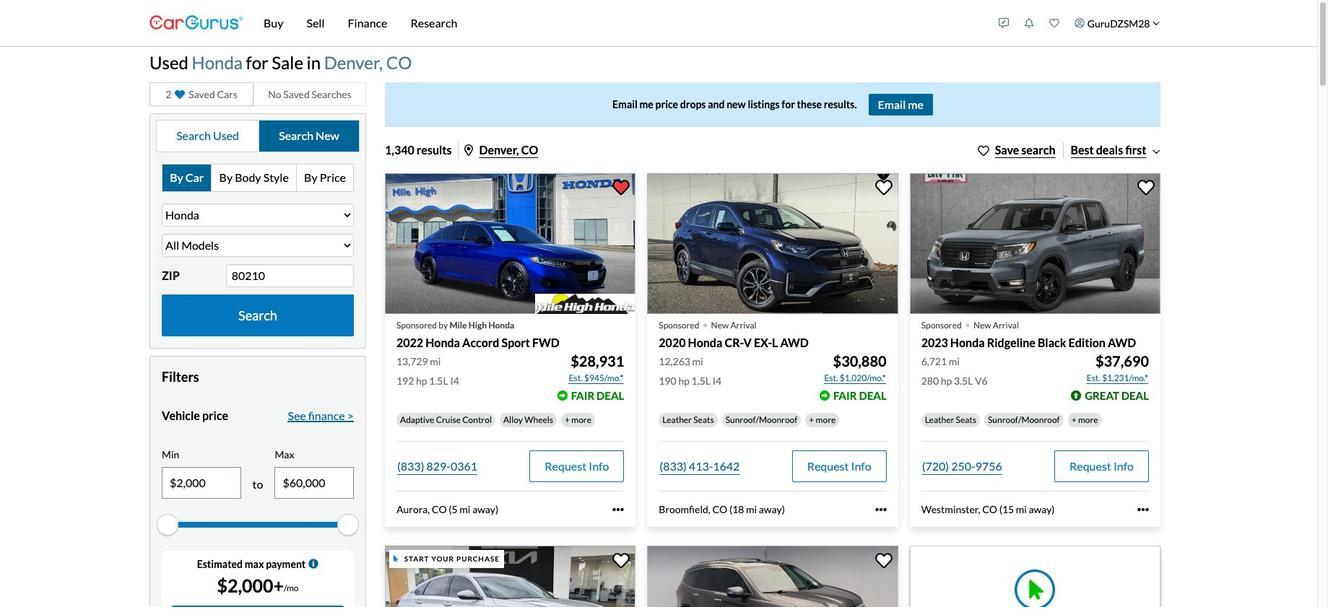Task type: locate. For each thing, give the bounding box(es) containing it.
est. $945/mo.* button
[[568, 371, 624, 386]]

+
[[565, 415, 570, 426], [809, 415, 814, 426], [1071, 415, 1076, 426]]

by body style tab
[[212, 165, 297, 191]]

1 vertical spatial used
[[213, 129, 239, 143]]

0 horizontal spatial me
[[639, 98, 653, 111]]

1 horizontal spatial hp
[[678, 375, 690, 387]]

email left the "drops"
[[612, 98, 638, 111]]

$30,880
[[833, 353, 887, 370]]

0 horizontal spatial price
[[202, 409, 228, 422]]

$2,000+ /mo
[[217, 575, 299, 596]]

awd inside sponsored · new arrival 2020 honda cr-v ex-l awd
[[780, 336, 809, 350]]

by for by car
[[170, 171, 183, 184]]

sunroof/moonroof up 1642
[[726, 415, 797, 426]]

0 horizontal spatial leather seats
[[662, 415, 714, 426]]

1 horizontal spatial seats
[[956, 415, 976, 426]]

fair down "est. $945/mo.*" button at the bottom left of page
[[571, 389, 594, 402]]

co for $30,880
[[712, 504, 727, 516]]

est. up great
[[1087, 373, 1100, 384]]

me
[[908, 97, 924, 111], [639, 98, 653, 111]]

honda up the sport
[[488, 320, 514, 331]]

away) right (15
[[1029, 504, 1055, 516]]

2 horizontal spatial +
[[1071, 415, 1076, 426]]

0 horizontal spatial awd
[[780, 336, 809, 350]]

by
[[170, 171, 183, 184], [219, 171, 233, 184], [304, 171, 317, 184]]

info for $37,690
[[1113, 460, 1134, 473]]

fair deal down "est. $945/mo.*" button at the bottom left of page
[[571, 389, 624, 402]]

0 horizontal spatial sponsored
[[396, 320, 437, 331]]

by
[[439, 320, 448, 331]]

mi inside 6,721 mi 280 hp 3.5l v6
[[949, 356, 960, 368]]

co left '(5'
[[432, 504, 447, 516]]

3 request info from the left
[[1069, 460, 1134, 473]]

est. down the $28,931
[[569, 373, 583, 384]]

0 horizontal spatial for
[[246, 52, 268, 73]]

co right map marker alt icon
[[521, 143, 538, 157]]

arrival up ridgeline
[[993, 320, 1019, 331]]

search new tab
[[259, 120, 359, 152]]

new up ridgeline
[[973, 320, 991, 331]]

more down great
[[1078, 415, 1098, 426]]

1 est. from the left
[[569, 373, 583, 384]]

2 hp from the left
[[678, 375, 690, 387]]

by left car
[[170, 171, 183, 184]]

honda up saved cars
[[192, 52, 243, 73]]

mi
[[430, 356, 441, 368], [692, 356, 703, 368], [949, 356, 960, 368], [460, 504, 470, 516], [746, 504, 757, 516], [1016, 504, 1027, 516]]

(720) 250-9756
[[922, 460, 1002, 473]]

search inside tab
[[176, 129, 211, 143]]

deal down $1,231/mo.*
[[1121, 389, 1149, 402]]

leather down 190
[[662, 415, 692, 426]]

1.5l right "192"
[[429, 375, 448, 387]]

1 horizontal spatial fair
[[833, 389, 857, 402]]

great deal
[[1085, 389, 1149, 402]]

i4 right 190
[[713, 375, 722, 387]]

0 horizontal spatial request
[[545, 460, 586, 473]]

used down cars
[[213, 129, 239, 143]]

1 more from the left
[[571, 415, 591, 426]]

saved right heart image
[[189, 88, 215, 100]]

+ more down "est. $1,020/mo.*" button
[[809, 415, 836, 426]]

1 + from the left
[[565, 415, 570, 426]]

honda left cr-
[[688, 336, 722, 350]]

2 awd from the left
[[1108, 336, 1136, 350]]

est. for $30,880
[[824, 373, 838, 384]]

· inside sponsored · new arrival 2020 honda cr-v ex-l awd
[[702, 311, 708, 337]]

new down searches
[[316, 129, 339, 143]]

2 arrival from the left
[[993, 320, 1019, 331]]

2 horizontal spatial search
[[279, 129, 313, 143]]

1 fair from the left
[[571, 389, 594, 402]]

search down no saved searches
[[279, 129, 313, 143]]

1 by from the left
[[170, 171, 183, 184]]

0 horizontal spatial leather
[[662, 415, 692, 426]]

search for search used
[[176, 129, 211, 143]]

new inside sponsored · new arrival 2020 honda cr-v ex-l awd
[[711, 320, 729, 331]]

more for $30,880
[[816, 415, 836, 426]]

sunroof/moonroof up 9756
[[988, 415, 1060, 426]]

by left body at the top
[[219, 171, 233, 184]]

2020
[[659, 336, 686, 350]]

3 request info button from the left
[[1054, 451, 1149, 483]]

1 + more from the left
[[565, 415, 591, 426]]

search
[[176, 129, 211, 143], [279, 129, 313, 143], [238, 307, 277, 323]]

tab list
[[156, 120, 360, 152], [162, 164, 354, 192]]

1.5l right 190
[[692, 375, 711, 387]]

1 vertical spatial denver,
[[479, 143, 519, 157]]

co left the (18 on the right bottom
[[712, 504, 727, 516]]

2 sunroof/moonroof from the left
[[988, 415, 1060, 426]]

info for $28,931
[[589, 460, 609, 473]]

arrival for $37,690
[[993, 320, 1019, 331]]

hp inside 12,263 mi 190 hp 1.5l i4
[[678, 375, 690, 387]]

platinum white pearl 2020 honda accord 1.5t ex-l fwd sedan front-wheel drive continuously variable transmission image
[[385, 546, 636, 607]]

by car tab
[[162, 165, 212, 191]]

1 hp from the left
[[416, 375, 427, 387]]

seats
[[693, 415, 714, 426], [956, 415, 976, 426]]

2 horizontal spatial hp
[[941, 375, 952, 387]]

1.5l for by
[[429, 375, 448, 387]]

mi right the 13,729
[[430, 356, 441, 368]]

829-
[[426, 460, 451, 473]]

tab list containing search used
[[156, 120, 360, 152]]

2 request from the left
[[807, 460, 849, 473]]

ellipsis h image for $37,690
[[1137, 504, 1149, 516]]

2 horizontal spatial new
[[973, 320, 991, 331]]

awd
[[780, 336, 809, 350], [1108, 336, 1136, 350]]

· right 2023
[[965, 311, 970, 337]]

2 sponsored from the left
[[659, 320, 699, 331]]

hp right 190
[[678, 375, 690, 387]]

request
[[545, 460, 586, 473], [807, 460, 849, 473], [1069, 460, 1111, 473]]

email right results.
[[878, 97, 906, 111]]

2 more from the left
[[816, 415, 836, 426]]

cargurus logo homepage link image
[[149, 3, 243, 44]]

2 request info from the left
[[807, 460, 871, 473]]

sponsored for $30,880
[[659, 320, 699, 331]]

2 horizontal spatial request info
[[1069, 460, 1134, 473]]

new up cr-
[[711, 320, 729, 331]]

0 horizontal spatial saved
[[189, 88, 215, 100]]

for left these on the right of page
[[782, 98, 795, 111]]

1 horizontal spatial 1.5l
[[692, 375, 711, 387]]

1 horizontal spatial saved
[[283, 88, 310, 100]]

save search
[[995, 143, 1055, 157]]

0 horizontal spatial away)
[[472, 504, 498, 516]]

13,729
[[396, 356, 428, 368]]

1 horizontal spatial est.
[[824, 373, 838, 384]]

0 horizontal spatial i4
[[450, 375, 459, 387]]

2 leather from the left
[[925, 415, 954, 426]]

menu bar
[[243, 0, 991, 46]]

0 horizontal spatial +
[[565, 415, 570, 426]]

1 sponsored from the left
[[396, 320, 437, 331]]

1 leather seats from the left
[[662, 415, 714, 426]]

leather for $30,880
[[662, 415, 692, 426]]

co left (15
[[982, 504, 997, 516]]

1.5l inside 12,263 mi 190 hp 1.5l i4
[[692, 375, 711, 387]]

2 deal from the left
[[859, 389, 887, 402]]

2 1.5l from the left
[[692, 375, 711, 387]]

sunroof/moonroof for $37,690
[[988, 415, 1060, 426]]

3 info from the left
[[1113, 460, 1134, 473]]

1 fair deal from the left
[[571, 389, 624, 402]]

2 horizontal spatial info
[[1113, 460, 1134, 473]]

1 awd from the left
[[780, 336, 809, 350]]

3 sponsored from the left
[[921, 320, 962, 331]]

email me
[[878, 97, 924, 111]]

1 horizontal spatial search
[[238, 307, 277, 323]]

0 horizontal spatial email
[[612, 98, 638, 111]]

new for $30,880
[[711, 320, 729, 331]]

fair for ·
[[833, 389, 857, 402]]

aurora, co (5 mi away)
[[396, 504, 498, 516]]

1 info from the left
[[589, 460, 609, 473]]

2 (833) from the left
[[660, 460, 687, 473]]

1 horizontal spatial request info button
[[792, 451, 887, 483]]

0 horizontal spatial request info button
[[530, 451, 624, 483]]

away) for $30,880
[[759, 504, 785, 516]]

fair deal for ·
[[833, 389, 887, 402]]

to
[[252, 477, 263, 491]]

ellipsis h image
[[613, 504, 624, 516]]

search for search new
[[279, 129, 313, 143]]

more right the wheels
[[571, 415, 591, 426]]

buy button
[[252, 0, 295, 46]]

1 vertical spatial tab list
[[162, 164, 354, 192]]

ellipsis h image
[[875, 504, 887, 516], [1137, 504, 1149, 516]]

$2,000+
[[217, 575, 284, 596]]

ridgeline
[[987, 336, 1035, 350]]

more
[[571, 415, 591, 426], [816, 415, 836, 426], [1078, 415, 1098, 426]]

1 deal from the left
[[597, 389, 624, 402]]

new inside sponsored · new arrival 2023 honda ridgeline black edition awd
[[973, 320, 991, 331]]

2 leather seats from the left
[[925, 415, 976, 426]]

by left price
[[304, 171, 317, 184]]

1 i4 from the left
[[450, 375, 459, 387]]

3 + more from the left
[[1071, 415, 1098, 426]]

2 horizontal spatial more
[[1078, 415, 1098, 426]]

1 horizontal spatial leather seats
[[925, 415, 976, 426]]

these
[[797, 98, 822, 111]]

1 horizontal spatial email
[[878, 97, 906, 111]]

ZIP telephone field
[[226, 264, 354, 287]]

(18
[[729, 504, 744, 516]]

0 horizontal spatial arrival
[[730, 320, 757, 331]]

1 seats from the left
[[693, 415, 714, 426]]

1 horizontal spatial by
[[219, 171, 233, 184]]

2 seats from the left
[[956, 415, 976, 426]]

deal down $945/mo.*
[[597, 389, 624, 402]]

email for email me
[[878, 97, 906, 111]]

blue 2020 honda cr-v ex-l awd suv / crossover all-wheel drive continuously variable transmission image
[[647, 173, 898, 314]]

2 by from the left
[[219, 171, 233, 184]]

search new
[[279, 129, 339, 143]]

hp for $30,880
[[678, 375, 690, 387]]

1 leather from the left
[[662, 415, 692, 426]]

new for $37,690
[[973, 320, 991, 331]]

3 more from the left
[[1078, 415, 1098, 426]]

Min text field
[[162, 468, 240, 498]]

me for email me
[[908, 97, 924, 111]]

no
[[268, 88, 281, 100]]

style
[[263, 171, 289, 184]]

1 request from the left
[[545, 460, 586, 473]]

honda up 6,721 mi 280 hp 3.5l v6
[[950, 336, 985, 350]]

est. left "$1,020/mo.*" in the bottom of the page
[[824, 373, 838, 384]]

2 horizontal spatial sponsored
[[921, 320, 962, 331]]

arrival
[[730, 320, 757, 331], [993, 320, 1019, 331]]

2 horizontal spatial request info button
[[1054, 451, 1149, 483]]

sponsored inside sponsored · new arrival 2020 honda cr-v ex-l awd
[[659, 320, 699, 331]]

3 request from the left
[[1069, 460, 1111, 473]]

· left cr-
[[702, 311, 708, 337]]

see finance >
[[288, 409, 354, 422]]

tab list for search new
[[162, 164, 354, 192]]

co
[[386, 52, 412, 73], [521, 143, 538, 157], [432, 504, 447, 516], [712, 504, 727, 516], [982, 504, 997, 516]]

denver, co
[[479, 143, 538, 157]]

used up 2 at the top left of the page
[[149, 52, 188, 73]]

sponsored up 2022
[[396, 320, 437, 331]]

0 vertical spatial tab list
[[156, 120, 360, 152]]

results
[[417, 143, 452, 157]]

1 horizontal spatial info
[[851, 460, 871, 473]]

search
[[1021, 143, 1055, 157]]

+ more
[[565, 415, 591, 426], [809, 415, 836, 426], [1071, 415, 1098, 426]]

more for $37,690
[[1078, 415, 1098, 426]]

est. $1,231/mo.* button
[[1086, 371, 1149, 386]]

i4 inside 12,263 mi 190 hp 1.5l i4
[[713, 375, 722, 387]]

search for search
[[238, 307, 277, 323]]

awd up $37,690
[[1108, 336, 1136, 350]]

fair for mile high honda
[[571, 389, 594, 402]]

hp inside 6,721 mi 280 hp 3.5l v6
[[941, 375, 952, 387]]

mi right 12,263
[[692, 356, 703, 368]]

1 horizontal spatial awd
[[1108, 336, 1136, 350]]

saved cars
[[189, 88, 237, 100]]

info for $30,880
[[851, 460, 871, 473]]

user icon image
[[1075, 18, 1085, 28]]

leather down 280
[[925, 415, 954, 426]]

1 arrival from the left
[[730, 320, 757, 331]]

co down finance popup button
[[386, 52, 412, 73]]

3 away) from the left
[[1029, 504, 1055, 516]]

hp for $37,690
[[941, 375, 952, 387]]

2 request info button from the left
[[792, 451, 887, 483]]

seats up 413-
[[693, 415, 714, 426]]

2 horizontal spatial request
[[1069, 460, 1111, 473]]

2 ellipsis h image from the left
[[1137, 504, 1149, 516]]

broomfield,
[[659, 504, 710, 516]]

0 horizontal spatial ellipsis h image
[[875, 504, 887, 516]]

1 horizontal spatial (833)
[[660, 460, 687, 473]]

1 1.5l from the left
[[429, 375, 448, 387]]

1 saved from the left
[[189, 88, 215, 100]]

2 horizontal spatial + more
[[1071, 415, 1098, 426]]

(833) 413-1642 button
[[659, 451, 740, 483]]

mi right '(5'
[[460, 504, 470, 516]]

away) right the (18 on the right bottom
[[759, 504, 785, 516]]

12,263 mi 190 hp 1.5l i4
[[659, 356, 722, 387]]

email me button
[[868, 94, 933, 115]]

info circle image
[[309, 559, 319, 569]]

denver, up searches
[[324, 52, 383, 73]]

· inside sponsored · new arrival 2023 honda ridgeline black edition awd
[[965, 311, 970, 337]]

2 info from the left
[[851, 460, 871, 473]]

1 horizontal spatial away)
[[759, 504, 785, 516]]

0 horizontal spatial sunroof/moonroof
[[726, 415, 797, 426]]

leather seats for $30,880
[[662, 415, 714, 426]]

0 horizontal spatial new
[[316, 129, 339, 143]]

sonic gray pearl 2023 honda ridgeline black edition awd pickup truck all-wheel drive automatic image
[[910, 173, 1160, 314]]

deal down "$1,020/mo.*" in the bottom of the page
[[859, 389, 887, 402]]

i4 inside "13,729 mi 192 hp 1.5l i4"
[[450, 375, 459, 387]]

0 horizontal spatial (833)
[[397, 460, 424, 473]]

sponsored · new arrival 2020 honda cr-v ex-l awd
[[659, 311, 809, 350]]

1 horizontal spatial +
[[809, 415, 814, 426]]

hp right 280
[[941, 375, 952, 387]]

0 horizontal spatial + more
[[565, 415, 591, 426]]

search used tab
[[157, 120, 259, 152]]

est. $1,020/mo.* button
[[823, 371, 887, 386]]

1 horizontal spatial more
[[816, 415, 836, 426]]

for left sale
[[246, 52, 268, 73]]

413-
[[689, 460, 713, 473]]

0 horizontal spatial ·
[[702, 311, 708, 337]]

1 (833) from the left
[[397, 460, 424, 473]]

1 horizontal spatial sunroof/moonroof
[[988, 415, 1060, 426]]

1 horizontal spatial + more
[[809, 415, 836, 426]]

map marker alt image
[[464, 144, 473, 156]]

(833) left 413-
[[660, 460, 687, 473]]

used
[[149, 52, 188, 73], [213, 129, 239, 143]]

0 horizontal spatial hp
[[416, 375, 427, 387]]

3 hp from the left
[[941, 375, 952, 387]]

me inside 'button'
[[908, 97, 924, 111]]

saved cars image
[[1049, 18, 1060, 28]]

1 · from the left
[[702, 311, 708, 337]]

1 horizontal spatial leather
[[925, 415, 954, 426]]

arrival inside sponsored · new arrival 2023 honda ridgeline black edition awd
[[993, 320, 1019, 331]]

fair
[[571, 389, 594, 402], [833, 389, 857, 402]]

control
[[462, 415, 492, 426]]

chevron down image
[[1153, 19, 1160, 27]]

search down zip telephone field
[[238, 307, 277, 323]]

leather seats for $37,690
[[925, 415, 976, 426]]

request info for $37,690
[[1069, 460, 1134, 473]]

fair deal down "$1,020/mo.*" in the bottom of the page
[[833, 389, 887, 402]]

price left the "drops"
[[655, 98, 678, 111]]

2 fair from the left
[[833, 389, 857, 402]]

1 horizontal spatial i4
[[713, 375, 722, 387]]

1 horizontal spatial request info
[[807, 460, 871, 473]]

2022
[[396, 336, 423, 350]]

1 horizontal spatial new
[[711, 320, 729, 331]]

arrival inside sponsored · new arrival 2020 honda cr-v ex-l awd
[[730, 320, 757, 331]]

sponsored up 2020
[[659, 320, 699, 331]]

leather seats down 3.5l
[[925, 415, 976, 426]]

0 vertical spatial for
[[246, 52, 268, 73]]

est. inside $28,931 est. $945/mo.*
[[569, 373, 583, 384]]

0 horizontal spatial fair deal
[[571, 389, 624, 402]]

save
[[995, 143, 1019, 157]]

est. inside $37,690 est. $1,231/mo.*
[[1087, 373, 1100, 384]]

1 horizontal spatial for
[[782, 98, 795, 111]]

1 horizontal spatial request
[[807, 460, 849, 473]]

0 horizontal spatial deal
[[597, 389, 624, 402]]

1 ellipsis h image from the left
[[875, 504, 887, 516]]

0 horizontal spatial used
[[149, 52, 188, 73]]

3 est. from the left
[[1087, 373, 1100, 384]]

1 horizontal spatial arrival
[[993, 320, 1019, 331]]

hp
[[416, 375, 427, 387], [678, 375, 690, 387], [941, 375, 952, 387]]

3 + from the left
[[1071, 415, 1076, 426]]

start
[[404, 555, 429, 563]]

0 horizontal spatial search
[[176, 129, 211, 143]]

sponsored inside sponsored by mile high honda 2022 honda accord sport fwd
[[396, 320, 437, 331]]

mi right 6,721
[[949, 356, 960, 368]]

seats for $30,880
[[693, 415, 714, 426]]

2 horizontal spatial away)
[[1029, 504, 1055, 516]]

1.5l inside "13,729 mi 192 hp 1.5l i4"
[[429, 375, 448, 387]]

search up car
[[176, 129, 211, 143]]

see
[[288, 409, 306, 422]]

new inside tab
[[316, 129, 339, 143]]

· for $37,690
[[965, 311, 970, 337]]

2 horizontal spatial est.
[[1087, 373, 1100, 384]]

2 + more from the left
[[809, 415, 836, 426]]

saved right no
[[283, 88, 310, 100]]

request info for $30,880
[[807, 460, 871, 473]]

sponsored up 2023
[[921, 320, 962, 331]]

still night pearl 2022 honda accord sport fwd sedan front-wheel drive continuously variable transmission image
[[385, 173, 636, 314]]

more down "est. $1,020/mo.*" button
[[816, 415, 836, 426]]

+ more for $28,931
[[565, 415, 591, 426]]

+ more right the wheels
[[565, 415, 591, 426]]

hp inside "13,729 mi 192 hp 1.5l i4"
[[416, 375, 427, 387]]

mi inside 12,263 mi 190 hp 1.5l i4
[[692, 356, 703, 368]]

leather seats down 190
[[662, 415, 714, 426]]

arrival up "v"
[[730, 320, 757, 331]]

0 horizontal spatial 1.5l
[[429, 375, 448, 387]]

3 by from the left
[[304, 171, 317, 184]]

1 horizontal spatial me
[[908, 97, 924, 111]]

away) right '(5'
[[472, 504, 498, 516]]

wheels
[[524, 415, 553, 426]]

1 horizontal spatial ·
[[965, 311, 970, 337]]

0 horizontal spatial info
[[589, 460, 609, 473]]

2 horizontal spatial deal
[[1121, 389, 1149, 402]]

email inside 'button'
[[878, 97, 906, 111]]

0 horizontal spatial denver,
[[324, 52, 383, 73]]

1 request info from the left
[[545, 460, 609, 473]]

save search button
[[978, 141, 1055, 159]]

0 horizontal spatial fair
[[571, 389, 594, 402]]

+ for $30,880
[[809, 415, 814, 426]]

search inside tab
[[279, 129, 313, 143]]

sponsored inside sponsored · new arrival 2023 honda ridgeline black edition awd
[[921, 320, 962, 331]]

ex-
[[754, 336, 772, 350]]

request info button for $28,931
[[530, 451, 624, 483]]

2 i4 from the left
[[713, 375, 722, 387]]

2 est. from the left
[[824, 373, 838, 384]]

1 horizontal spatial used
[[213, 129, 239, 143]]

2 · from the left
[[965, 311, 970, 337]]

1 request info button from the left
[[530, 451, 624, 483]]

1642
[[713, 460, 740, 473]]

awd right l
[[780, 336, 809, 350]]

search inside button
[[238, 307, 277, 323]]

adaptive
[[400, 415, 434, 426]]

(833) left the '829-'
[[397, 460, 424, 473]]

1 sunroof/moonroof from the left
[[726, 415, 797, 426]]

price
[[655, 98, 678, 111], [202, 409, 228, 422]]

cruise
[[436, 415, 461, 426]]

new
[[727, 98, 746, 111]]

0 horizontal spatial request info
[[545, 460, 609, 473]]

0361
[[451, 460, 477, 473]]

leather
[[662, 415, 692, 426], [925, 415, 954, 426]]

2 fair deal from the left
[[833, 389, 887, 402]]

seats down 3.5l
[[956, 415, 976, 426]]

0 horizontal spatial by
[[170, 171, 183, 184]]

hp right "192"
[[416, 375, 427, 387]]

honda inside sponsored · new arrival 2023 honda ridgeline black edition awd
[[950, 336, 985, 350]]

0 vertical spatial price
[[655, 98, 678, 111]]

3 deal from the left
[[1121, 389, 1149, 402]]

i4 for ·
[[713, 375, 722, 387]]

est. inside $30,880 est. $1,020/mo.*
[[824, 373, 838, 384]]

denver, right map marker alt icon
[[479, 143, 519, 157]]

0 horizontal spatial est.
[[569, 373, 583, 384]]

+ more down great
[[1071, 415, 1098, 426]]

1 horizontal spatial ellipsis h image
[[1137, 504, 1149, 516]]

request info button
[[530, 451, 624, 483], [792, 451, 887, 483], [1054, 451, 1149, 483]]

gurudzsm28 menu item
[[1067, 3, 1168, 43]]

2 + from the left
[[809, 415, 814, 426]]

0 horizontal spatial seats
[[693, 415, 714, 426]]

1 horizontal spatial sponsored
[[659, 320, 699, 331]]

price right vehicle
[[202, 409, 228, 422]]

1,340 results
[[385, 143, 452, 157]]

1 horizontal spatial fair deal
[[833, 389, 887, 402]]

2 horizontal spatial by
[[304, 171, 317, 184]]

co for $28,931
[[432, 504, 447, 516]]

· for $30,880
[[702, 311, 708, 337]]

2 away) from the left
[[759, 504, 785, 516]]

start your purchase
[[404, 555, 500, 563]]

1 vertical spatial price
[[202, 409, 228, 422]]

v
[[743, 336, 752, 350]]

alloy
[[503, 415, 523, 426]]

1 away) from the left
[[472, 504, 498, 516]]

2 saved from the left
[[283, 88, 310, 100]]

sponsored · new arrival 2023 honda ridgeline black edition awd
[[921, 311, 1136, 350]]

1 horizontal spatial deal
[[859, 389, 887, 402]]

tab list containing by car
[[162, 164, 354, 192]]

open notifications image
[[1024, 18, 1034, 28]]

i4 up cruise on the bottom left
[[450, 375, 459, 387]]

0 horizontal spatial more
[[571, 415, 591, 426]]

+ for $37,690
[[1071, 415, 1076, 426]]

Max text field
[[275, 468, 353, 498]]

fair down "est. $1,020/mo.*" button
[[833, 389, 857, 402]]



Task type: vqa. For each thing, say whether or not it's contained in the screenshot.
back, on the top
no



Task type: describe. For each thing, give the bounding box(es) containing it.
price
[[320, 171, 346, 184]]

great
[[1085, 389, 1119, 402]]

sponsored for $37,690
[[921, 320, 962, 331]]

request info button for $30,880
[[792, 451, 887, 483]]

$37,690
[[1095, 353, 1149, 370]]

more for $28,931
[[571, 415, 591, 426]]

cars
[[217, 88, 237, 100]]

mouse pointer image
[[394, 556, 398, 563]]

1 horizontal spatial price
[[655, 98, 678, 111]]

192
[[396, 375, 414, 387]]

sell button
[[295, 0, 336, 46]]

hp for $28,931
[[416, 375, 427, 387]]

fair deal for mile high honda
[[571, 389, 624, 402]]

drops
[[680, 98, 706, 111]]

accord
[[462, 336, 499, 350]]

by for by price
[[304, 171, 317, 184]]

tab list for no saved searches
[[156, 120, 360, 152]]

used honda for sale in denver, co
[[149, 52, 412, 73]]

mile high honda image
[[535, 294, 636, 314]]

broomfield, co (18 mi away)
[[659, 504, 785, 516]]

$37,690 est. $1,231/mo.*
[[1087, 353, 1149, 384]]

deal for $37,690
[[1121, 389, 1149, 402]]

$1,231/mo.*
[[1102, 373, 1148, 384]]

$28,931 est. $945/mo.*
[[569, 353, 624, 384]]

menu bar containing buy
[[243, 0, 991, 46]]

used inside tab
[[213, 129, 239, 143]]

(833) for ·
[[660, 460, 687, 473]]

buy
[[264, 16, 283, 30]]

$945/mo.*
[[584, 373, 623, 384]]

research
[[410, 16, 457, 30]]

cr-
[[725, 336, 743, 350]]

finance
[[348, 16, 387, 30]]

l
[[772, 336, 778, 350]]

request for $28,931
[[545, 460, 586, 473]]

finance
[[308, 409, 345, 422]]

mile
[[449, 320, 467, 331]]

sunroof/moonroof for $30,880
[[726, 415, 797, 426]]

sport
[[502, 336, 530, 350]]

sale
[[272, 52, 303, 73]]

gurudzsm28 menu
[[991, 3, 1168, 43]]

by price tab
[[297, 165, 353, 191]]

(5
[[449, 504, 458, 516]]

request for $37,690
[[1069, 460, 1111, 473]]

$30,880 est. $1,020/mo.*
[[824, 353, 887, 384]]

deal for $28,931
[[597, 389, 624, 402]]

westminster, co (15 mi away)
[[921, 504, 1055, 516]]

filters
[[162, 369, 199, 385]]

min
[[162, 448, 179, 461]]

heart image
[[175, 89, 185, 99]]

co for $37,690
[[982, 504, 997, 516]]

(720)
[[922, 460, 949, 473]]

/mo
[[284, 583, 299, 593]]

purchase
[[456, 555, 500, 563]]

12,263
[[659, 356, 690, 368]]

ellipsis h image for $30,880
[[875, 504, 887, 516]]

est. for $28,931
[[569, 373, 583, 384]]

email for email me price drops and new listings for these results.
[[612, 98, 638, 111]]

+ more for $30,880
[[809, 415, 836, 426]]

2023
[[921, 336, 948, 350]]

sell
[[307, 16, 325, 30]]

mi right the (18 on the right bottom
[[746, 504, 757, 516]]

estimated
[[197, 558, 243, 570]]

by for by body style
[[219, 171, 233, 184]]

deal for $30,880
[[859, 389, 887, 402]]

research button
[[399, 0, 469, 46]]

$28,931
[[571, 353, 624, 370]]

1 horizontal spatial denver,
[[479, 143, 519, 157]]

results.
[[824, 98, 857, 111]]

190
[[659, 375, 676, 387]]

finance button
[[336, 0, 399, 46]]

request info button for $37,690
[[1054, 451, 1149, 483]]

denver, co button
[[464, 143, 538, 157]]

request for $30,880
[[807, 460, 849, 473]]

vehicle price
[[162, 409, 228, 422]]

13,729 mi 192 hp 1.5l i4
[[396, 356, 459, 387]]

no saved searches
[[268, 88, 351, 100]]

seats for $37,690
[[956, 415, 976, 426]]

vehicle
[[162, 409, 200, 422]]

6,721 mi 280 hp 3.5l v6
[[921, 356, 988, 387]]

i4 for mile high honda
[[450, 375, 459, 387]]

gurudzsm28
[[1087, 17, 1150, 29]]

+ for $28,931
[[565, 415, 570, 426]]

aurora,
[[396, 504, 430, 516]]

+ more for $37,690
[[1071, 415, 1098, 426]]

0 vertical spatial denver,
[[324, 52, 383, 73]]

westminster,
[[921, 504, 980, 516]]

$1,020/mo.*
[[840, 373, 886, 384]]

cargurus logo homepage link link
[[149, 3, 243, 44]]

0 vertical spatial used
[[149, 52, 188, 73]]

searches
[[312, 88, 351, 100]]

honda down by
[[425, 336, 460, 350]]

adaptive cruise control
[[400, 415, 492, 426]]

see finance > link
[[288, 407, 354, 424]]

(833) 829-0361
[[397, 460, 477, 473]]

leather for $37,690
[[925, 415, 954, 426]]

zip
[[162, 268, 180, 282]]

awd inside sponsored · new arrival 2023 honda ridgeline black edition awd
[[1108, 336, 1136, 350]]

me for email me price drops and new listings for these results.
[[639, 98, 653, 111]]

v6
[[975, 375, 988, 387]]

modern steel metallic 2018 honda pilot elite awd suv / crossover all-wheel drive 9-speed automatic image
[[647, 546, 898, 607]]

280
[[921, 375, 939, 387]]

body
[[235, 171, 261, 184]]

arrival for $30,880
[[730, 320, 757, 331]]

by price
[[304, 171, 346, 184]]

est. for $37,690
[[1087, 373, 1100, 384]]

max
[[275, 448, 294, 461]]

9756
[[975, 460, 1002, 473]]

in
[[307, 52, 321, 73]]

by car
[[170, 171, 204, 184]]

sponsored for $28,931
[[396, 320, 437, 331]]

(15
[[999, 504, 1014, 516]]

fwd
[[532, 336, 560, 350]]

edition
[[1068, 336, 1106, 350]]

request info for $28,931
[[545, 460, 609, 473]]

honda inside sponsored · new arrival 2020 honda cr-v ex-l awd
[[688, 336, 722, 350]]

mi inside "13,729 mi 192 hp 1.5l i4"
[[430, 356, 441, 368]]

away) for $37,690
[[1029, 504, 1055, 516]]

mi right (15
[[1016, 504, 1027, 516]]

alloy wheels
[[503, 415, 553, 426]]

email me price drops and new listings for these results.
[[612, 98, 857, 111]]

gurudzsm28 button
[[1067, 3, 1168, 43]]

add a car review image
[[999, 18, 1009, 28]]

1 vertical spatial for
[[782, 98, 795, 111]]

away) for $28,931
[[472, 504, 498, 516]]

1.5l for ·
[[692, 375, 711, 387]]

high
[[469, 320, 487, 331]]

black
[[1038, 336, 1066, 350]]

(833) for by
[[397, 460, 424, 473]]

6,721
[[921, 356, 947, 368]]



